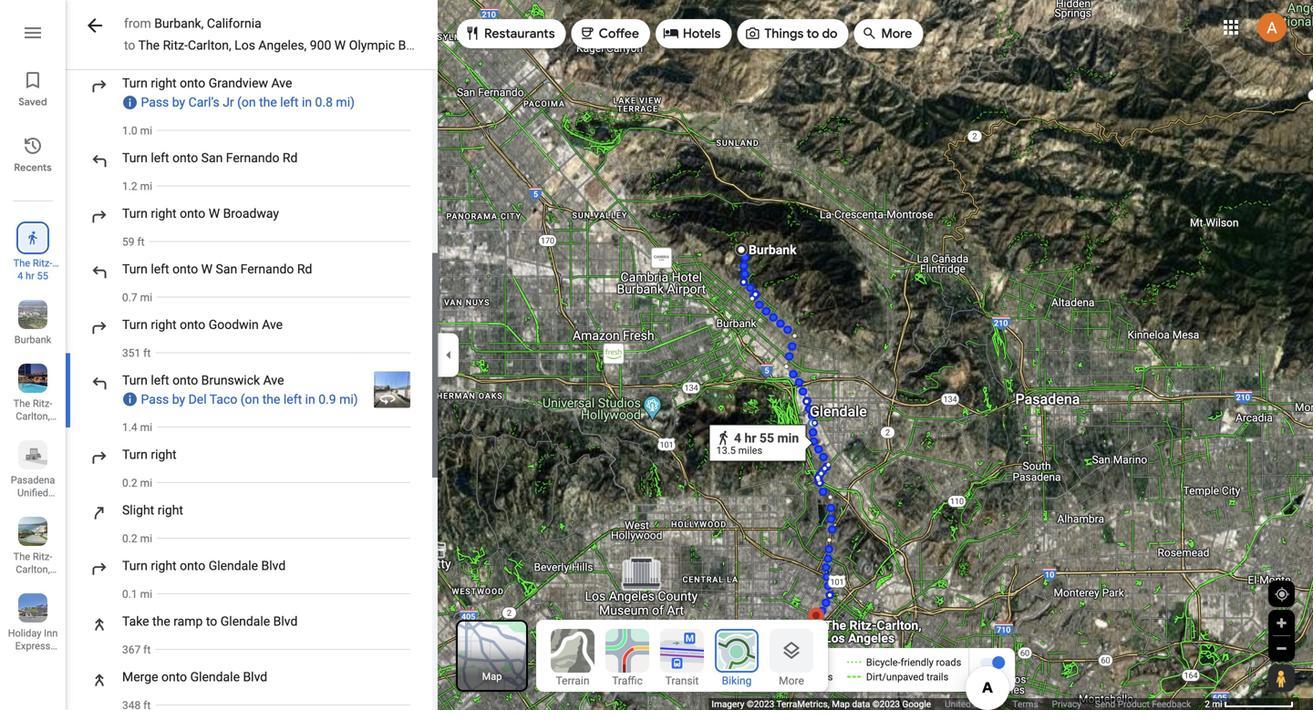 Task type: describe. For each thing, give the bounding box(es) containing it.
2 ©2023 from the left
[[872, 699, 900, 710]]

1 vertical spatial rd
[[297, 262, 312, 277]]

friendly
[[901, 657, 934, 668]]

(on for jr
[[237, 95, 256, 110]]

recents
[[14, 161, 52, 174]]

turn right onto grandview ave
[[122, 76, 292, 91]]

2 vertical spatial the
[[152, 614, 170, 629]]

2 vertical spatial blvd
[[243, 670, 267, 685]]

0.2 mi for slight
[[122, 533, 152, 545]]

ramp
[[173, 614, 203, 629]]

onto right merge
[[161, 670, 187, 685]]

turn right onto glendale blvd
[[122, 559, 286, 574]]

1 horizontal spatial los
[[235, 38, 255, 53]]

ritz- for the ritz- carlton, los angeles
[[33, 398, 52, 409]]

los inside the ritz- carlton, los angeles
[[25, 424, 41, 435]]

1 angeles, from the left
[[258, 38, 307, 53]]

0.7
[[122, 291, 137, 304]]

1 vertical spatial glendale
[[220, 614, 270, 629]]

0.9
[[318, 392, 336, 407]]

recents button
[[0, 128, 66, 179]]

0 vertical spatial san
[[201, 150, 223, 165]]

2 mi
[[1205, 699, 1222, 710]]

carlton, for the ritz- carlton, laguna niguel
[[16, 564, 50, 575]]

367 ft
[[122, 644, 151, 657]]

2
[[1205, 699, 1210, 710]]

1.2 mi
[[122, 180, 152, 193]]

0.8
[[315, 95, 333, 110]]

turn for turn right onto goodwin ave
[[122, 317, 148, 332]]

1 vertical spatial blvd
[[273, 614, 298, 629]]

take the ramp to glendale blvd
[[122, 614, 298, 629]]

carlton, inside from burbank, california to the ritz-carlton, los angeles, 900 w olympic blvd, los angeles, ca 90015
[[188, 38, 231, 53]]

biking
[[722, 675, 752, 688]]

0 vertical spatial rd
[[283, 150, 298, 165]]

onto for w broadway
[[180, 206, 205, 221]]

left left 0.8
[[280, 95, 299, 110]]

express
[[15, 641, 50, 652]]

zoom in image
[[1275, 616, 1289, 630]]

 more
[[861, 23, 912, 43]]

information tooltip for pass by del taco (on the left in 0.9 mi)
[[122, 393, 138, 406]]

ca
[[504, 38, 520, 53]]

onto for w san fernando rd
[[172, 262, 198, 277]]

351 ft
[[122, 347, 151, 360]]

turn left onto san fernando rd
[[122, 150, 298, 165]]

imagery
[[712, 699, 744, 710]]

turn for turn right
[[122, 447, 148, 462]]

1.0 mi
[[122, 124, 152, 137]]

w inside from burbank, california to the ritz-carlton, los angeles, 900 w olympic blvd, los angeles, ca 90015
[[334, 38, 346, 53]]


[[744, 23, 761, 43]]

turn for turn left onto san fernando rd
[[122, 150, 148, 165]]

brunswick
[[201, 373, 260, 388]]

onto for goodwin ave
[[180, 317, 205, 332]]

grandview
[[209, 76, 268, 91]]

59 ft
[[122, 236, 145, 248]]

mi up slight right on the bottom left of page
[[140, 477, 152, 490]]

turn right onto w broadway
[[122, 206, 279, 221]]

traffic button
[[606, 629, 649, 688]]

united
[[945, 699, 971, 710]]


[[861, 23, 878, 43]]

holiday
[[8, 628, 41, 639]]

2 mi button
[[1205, 699, 1294, 710]]

pass for right
[[141, 95, 169, 110]]

right for turn right onto goodwin ave
[[151, 317, 177, 332]]

imagery ©2023 terrametrics, map data ©2023 google
[[712, 699, 931, 710]]

to for take the ramp to glendale blvd
[[206, 614, 217, 629]]

data
[[852, 699, 870, 710]]

mi) for pass by del taco (on the left in 0.9 mi)
[[339, 392, 358, 407]]

hr
[[26, 270, 34, 282]]

terms button
[[1013, 699, 1038, 710]]

0.2 for turn right
[[122, 477, 137, 490]]

states
[[973, 699, 999, 710]]

1.4 mi
[[122, 421, 152, 434]]

biking button
[[715, 629, 759, 688]]


[[663, 23, 679, 43]]

district
[[17, 513, 49, 524]]

right for turn right
[[151, 447, 177, 462]]

feedback
[[1152, 699, 1191, 710]]

2 horizontal spatial los
[[428, 38, 449, 53]]

mi right 0.1
[[140, 588, 152, 601]]

trails
[[927, 672, 949, 683]]

hotels
[[683, 26, 721, 42]]

laguna
[[16, 577, 49, 588]]

onto for glendale blvd
[[180, 559, 205, 574]]

0 vertical spatial fernando
[[226, 150, 279, 165]]

california
[[207, 16, 261, 31]]


[[84, 12, 106, 39]]

ave for turn left onto brunswick ave
[[263, 373, 284, 388]]

4
[[17, 270, 23, 282]]

2 vertical spatial ft
[[143, 644, 151, 657]]

directions from burbank, california to the ritz-carlton, los angeles, 900 w olympic blvd, los angeles, ca 90015 region
[[66, 56, 438, 710]]

0.7 mi
[[122, 291, 152, 304]]

google account: apple lee  
(apple.applelee2001@gmail.com) image
[[1258, 13, 1287, 42]]

turn for turn right onto grandview ave
[[122, 76, 148, 91]]

menu image
[[22, 22, 44, 44]]

more inside button
[[779, 675, 804, 688]]

taco
[[210, 392, 237, 407]]

ft for turn right onto w broadway
[[137, 236, 145, 248]]

 list
[[0, 0, 66, 710]]

900
[[310, 38, 331, 53]]

send product feedback button
[[1095, 699, 1191, 710]]

roads
[[936, 657, 961, 668]]

left left 0.9 on the bottom
[[284, 392, 302, 407]]

 restaurants
[[464, 23, 555, 43]]

the for the ritz- carlton, laguna niguel
[[13, 551, 30, 563]]

pass by del taco (on the left in 0.9 mi)
[[141, 392, 358, 407]]

1.2
[[122, 180, 137, 193]]

goodwin
[[209, 317, 259, 332]]

367
[[122, 644, 141, 657]]

privacy button
[[1052, 699, 1081, 710]]

burbank button
[[0, 293, 66, 349]]

merge
[[122, 670, 158, 685]]

 coffee
[[579, 23, 639, 43]]

1 vertical spatial fernando
[[240, 262, 294, 277]]

terms
[[1013, 699, 1038, 710]]

zoom out image
[[1275, 642, 1289, 656]]

the inside from burbank, california to the ritz-carlton, los angeles, 900 w olympic blvd, los angeles, ca 90015
[[138, 38, 160, 53]]

ritz- for the ritz- carlton, laguna niguel
[[33, 551, 52, 563]]

1 vertical spatial san
[[216, 262, 237, 277]]

mi right 1.0
[[140, 124, 152, 137]]

 button
[[84, 12, 106, 39]]

map inside footer
[[832, 699, 850, 710]]

more inside  more
[[881, 26, 912, 42]]

ave for turn right onto grandview ave
[[271, 76, 292, 91]]

ave for turn right onto goodwin ave
[[262, 317, 283, 332]]

to for from burbank, california to the ritz-carlton, los angeles, 900 w olympic blvd, los angeles, ca 90015
[[124, 38, 135, 53]]



Task type: locate. For each thing, give the bounding box(es) containing it.
1 pass from the top
[[141, 95, 169, 110]]

right for slight right
[[157, 503, 183, 518]]

the up laguna
[[13, 551, 30, 563]]

by left del
[[172, 392, 185, 407]]

restaurants
[[484, 26, 555, 42]]

to down from
[[124, 38, 135, 53]]

1 horizontal spatial angeles,
[[452, 38, 500, 53]]

more
[[881, 26, 912, 42], [779, 675, 804, 688]]

traffic
[[612, 675, 643, 688]]

onto up turn right onto w broadway
[[172, 150, 198, 165]]

1 horizontal spatial map
[[832, 699, 850, 710]]

0.2 for slight right
[[122, 533, 137, 545]]

3 turn from the top
[[122, 206, 148, 221]]

1 vertical spatial ave
[[262, 317, 283, 332]]

w left "broadway" at top left
[[209, 206, 220, 221]]

onto up ramp
[[180, 559, 205, 574]]

0 horizontal spatial angeles,
[[258, 38, 307, 53]]

left for turn left onto brunswick ave
[[151, 373, 169, 388]]

the for the ritz- carlton, los angeles
[[13, 398, 30, 409]]

turn left onto brunswick ave
[[122, 373, 284, 388]]

from burbank, california to the ritz-carlton, los angeles, 900 w olympic blvd, los angeles, ca 90015
[[124, 16, 559, 53]]

2 vertical spatial san
[[10, 666, 27, 678]]

1 horizontal spatial more
[[881, 26, 912, 42]]

merge onto glendale blvd
[[122, 670, 267, 685]]

2 vertical spatial carlton,
[[16, 564, 50, 575]]

blvd
[[261, 559, 286, 574], [273, 614, 298, 629], [243, 670, 267, 685]]

the
[[138, 38, 160, 53], [13, 398, 30, 409], [13, 551, 30, 563]]

1 vertical spatial 0.2
[[122, 533, 137, 545]]

terrain
[[556, 675, 589, 688]]

0 vertical spatial w
[[334, 38, 346, 53]]

ave right goodwin
[[262, 317, 283, 332]]

saved button
[[0, 62, 66, 113]]

right up 1.0 mi in the left top of the page
[[151, 76, 177, 91]]

0 vertical spatial carlton,
[[188, 38, 231, 53]]

1 information tooltip from the top
[[122, 96, 138, 109]]

ft right 367
[[143, 644, 151, 657]]

google maps element
[[0, 0, 1313, 710]]


[[579, 23, 595, 43]]

ave up the pass by del taco (on the left in 0.9 mi)
[[263, 373, 284, 388]]

1 vertical spatial 0.2 mi
[[122, 533, 152, 545]]

information tooltip up 1.4
[[122, 393, 138, 406]]

fernando up "broadway" at top left
[[226, 150, 279, 165]]

1 0.2 mi from the top
[[122, 477, 152, 490]]

55
[[37, 270, 48, 282]]

mi
[[140, 124, 152, 137], [140, 180, 152, 193], [140, 291, 152, 304], [140, 421, 152, 434], [140, 477, 152, 490], [140, 533, 152, 545], [140, 588, 152, 601], [1212, 699, 1222, 710]]

 Show bicycling  checkbox
[[980, 656, 1005, 670]]

turn down 1.2 mi
[[122, 206, 148, 221]]

lanes
[[809, 672, 833, 683]]

ft for turn right onto goodwin ave
[[143, 347, 151, 360]]

onto down turn left onto san fernando rd
[[180, 206, 205, 221]]

0 vertical spatial glendale
[[209, 559, 258, 574]]

fernando down "broadway" at top left
[[240, 262, 294, 277]]

0 vertical spatial by
[[172, 95, 185, 110]]

0 vertical spatial ft
[[137, 236, 145, 248]]

onto for san fernando rd
[[172, 150, 198, 165]]

the for grandview
[[259, 95, 277, 110]]

fernando
[[226, 150, 279, 165], [240, 262, 294, 277]]

1.0
[[122, 124, 137, 137]]

turn for turn left onto w san fernando rd
[[122, 262, 148, 277]]

1 vertical spatial mi)
[[339, 392, 358, 407]]

the right take on the bottom
[[152, 614, 170, 629]]

right for turn right onto grandview ave
[[151, 76, 177, 91]]

turn down 1.0 mi in the left top of the page
[[122, 150, 148, 165]]


[[25, 228, 41, 248]]

by for carl's
[[172, 95, 185, 110]]

pass
[[141, 95, 169, 110], [141, 392, 169, 407]]

mi right 2
[[1212, 699, 1222, 710]]

mi right 1.4
[[140, 421, 152, 434]]

the inside the ritz- carlton, laguna niguel
[[13, 551, 30, 563]]

information tooltip up 1.0
[[122, 96, 138, 109]]

pasadena unified school district
[[11, 475, 55, 524]]

1 horizontal spatial to
[[206, 614, 217, 629]]

mi)
[[336, 95, 355, 110], [339, 392, 358, 407]]

by left carl's
[[172, 95, 185, 110]]

0 horizontal spatial ©2023
[[747, 699, 774, 710]]

to inside  things to do
[[807, 26, 819, 42]]

w up turn right onto goodwin ave
[[201, 262, 213, 277]]

2 horizontal spatial to
[[807, 26, 819, 42]]

carlton, inside the ritz- carlton, laguna niguel
[[16, 564, 50, 575]]

angeles, left "900"
[[258, 38, 307, 53]]

w
[[334, 38, 346, 53], [209, 206, 220, 221], [201, 262, 213, 277]]

©2023 right data
[[872, 699, 900, 710]]

to right ramp
[[206, 614, 217, 629]]

mi) for pass by carl's jr (on the left in 0.8 mi)
[[336, 95, 355, 110]]

in for 0.9
[[305, 392, 315, 407]]

right for turn right onto glendale blvd
[[151, 559, 177, 574]]

0 vertical spatial (on
[[237, 95, 256, 110]]

mi) right 0.8
[[336, 95, 355, 110]]

0.2 mi down the slight
[[122, 533, 152, 545]]

onto for brunswick ave
[[172, 373, 198, 388]]

0 vertical spatial the
[[259, 95, 277, 110]]

0 vertical spatial mi)
[[336, 95, 355, 110]]

2 0.2 from the top
[[122, 533, 137, 545]]

carl's
[[188, 95, 220, 110]]

in left 0.8
[[302, 95, 312, 110]]

onto down turn right onto w broadway
[[172, 262, 198, 277]]

footer containing imagery ©2023 terrametrics, map data ©2023 google
[[712, 699, 1205, 710]]

1 vertical spatial w
[[209, 206, 220, 221]]

0 vertical spatial the
[[138, 38, 160, 53]]

take
[[122, 614, 149, 629]]

carlton,
[[188, 38, 231, 53], [16, 411, 50, 422], [16, 564, 50, 575]]

send
[[1095, 699, 1116, 710]]

carlton, inside the ritz- carlton, los angeles
[[16, 411, 50, 422]]

ritz- down burbank,
[[163, 38, 188, 53]]

more button
[[770, 629, 813, 688]]

in
[[302, 95, 312, 110], [305, 392, 315, 407]]

0 vertical spatial ritz-
[[163, 38, 188, 53]]

ritz- up angeles
[[33, 398, 52, 409]]

right down 1.4 mi
[[151, 447, 177, 462]]

4 turn from the top
[[122, 262, 148, 277]]

the down grandview
[[259, 95, 277, 110]]

holiday inn express mira mesa- san diego
[[8, 628, 58, 678]]

transit
[[665, 675, 699, 688]]

google
[[902, 699, 931, 710]]

mi right 0.7
[[140, 291, 152, 304]]

0 horizontal spatial more
[[779, 675, 804, 688]]

7 turn from the top
[[122, 447, 148, 462]]

show your location image
[[1274, 586, 1290, 603]]

1 vertical spatial ritz-
[[33, 398, 52, 409]]

information tooltip
[[122, 96, 138, 109], [122, 393, 138, 406]]

turn up 1.0 mi in the left top of the page
[[122, 76, 148, 91]]

5 turn from the top
[[122, 317, 148, 332]]

bicycle-
[[866, 657, 901, 668]]

turn down 0.7 mi
[[122, 317, 148, 332]]

0.2 mi
[[122, 477, 152, 490], [122, 533, 152, 545]]

to inside from burbank, california to the ritz-carlton, los angeles, 900 w olympic blvd, los angeles, ca 90015
[[124, 38, 135, 53]]

2 turn from the top
[[122, 150, 148, 165]]

ft
[[137, 236, 145, 248], [143, 347, 151, 360], [143, 644, 151, 657]]

ave up pass by carl's jr (on the left in 0.8 mi)
[[271, 76, 292, 91]]

left up 1.4 mi
[[151, 373, 169, 388]]

0 vertical spatial blvd
[[261, 559, 286, 574]]

pasadena unified school district button
[[0, 433, 66, 524]]

1 vertical spatial (on
[[241, 392, 259, 407]]

by for del
[[172, 392, 185, 407]]

left down 1.0 mi in the left top of the page
[[151, 150, 169, 165]]

pass up 1.0 mi in the left top of the page
[[141, 95, 169, 110]]

right down 1.2 mi
[[151, 206, 177, 221]]

carlton, up laguna
[[16, 564, 50, 575]]

0 vertical spatial pass
[[141, 95, 169, 110]]

show street view coverage image
[[1268, 665, 1294, 692]]

pass for left
[[141, 392, 169, 407]]

more right ""
[[881, 26, 912, 42]]

diego
[[30, 666, 55, 678]]

2 vertical spatial the
[[13, 551, 30, 563]]

1 vertical spatial map
[[832, 699, 850, 710]]

2 angeles, from the left
[[452, 38, 500, 53]]

in left 0.9 on the bottom
[[305, 392, 315, 407]]

0 vertical spatial in
[[302, 95, 312, 110]]

6 turn from the top
[[122, 373, 148, 388]]

1 vertical spatial carlton,
[[16, 411, 50, 422]]

footer
[[712, 699, 1205, 710]]

the ritz- carlton, los angeles button
[[0, 357, 66, 448]]

2 by from the top
[[172, 392, 185, 407]]

onto left goodwin
[[180, 317, 205, 332]]

w for san
[[201, 262, 213, 277]]

1 vertical spatial information tooltip
[[122, 393, 138, 406]]

right
[[151, 76, 177, 91], [151, 206, 177, 221], [151, 317, 177, 332], [151, 447, 177, 462], [157, 503, 183, 518], [151, 559, 177, 574]]

©2023 right imagery
[[747, 699, 774, 710]]

turn down the 351 ft
[[122, 373, 148, 388]]

niguel
[[19, 590, 47, 601]]

right up 0.1 mi
[[151, 559, 177, 574]]

ritz- up laguna
[[33, 551, 52, 563]]

0.2 mi up the slight
[[122, 477, 152, 490]]

the down from
[[138, 38, 160, 53]]

transit button
[[660, 629, 704, 688]]

2 pass from the top
[[141, 392, 169, 407]]

by
[[172, 95, 185, 110], [172, 392, 185, 407]]

del
[[188, 392, 207, 407]]

holiday inn express mira mesa- san diego button
[[0, 586, 66, 678]]

ritz- inside the ritz- carlton, los angeles
[[33, 398, 52, 409]]

map
[[482, 671, 502, 683], [832, 699, 850, 710]]

the for brunswick
[[262, 392, 280, 407]]

351
[[122, 347, 141, 360]]

the inside the ritz- carlton, los angeles
[[13, 398, 30, 409]]

0.1
[[122, 588, 137, 601]]

(on right jr
[[237, 95, 256, 110]]

los right blvd,
[[428, 38, 449, 53]]

turn
[[122, 76, 148, 91], [122, 150, 148, 165], [122, 206, 148, 221], [122, 262, 148, 277], [122, 317, 148, 332], [122, 373, 148, 388], [122, 447, 148, 462], [122, 559, 148, 574]]

w for broadway
[[209, 206, 220, 221]]

(on right 'taco'
[[241, 392, 259, 407]]

onto up carl's
[[180, 76, 205, 91]]

turn right
[[122, 447, 177, 462]]

collapse side panel image
[[439, 345, 459, 365]]

angeles
[[15, 436, 51, 448]]

w right "900"
[[334, 38, 346, 53]]

jr
[[223, 95, 234, 110]]

2 information tooltip from the top
[[122, 393, 138, 406]]

to inside region
[[206, 614, 217, 629]]

product
[[1118, 699, 1150, 710]]

1 ©2023 from the left
[[747, 699, 774, 710]]

left up 0.7 mi
[[151, 262, 169, 277]]

©2023
[[747, 699, 774, 710], [872, 699, 900, 710]]

59
[[122, 236, 134, 248]]

slight right
[[122, 503, 183, 518]]

onto for grandview ave
[[180, 76, 205, 91]]

ft right 351
[[143, 347, 151, 360]]

san inside holiday inn express mira mesa- san diego
[[10, 666, 27, 678]]

0 vertical spatial more
[[881, 26, 912, 42]]

inn
[[44, 628, 58, 639]]

rd
[[283, 150, 298, 165], [297, 262, 312, 277]]

mi) right 0.9 on the bottom
[[339, 392, 358, 407]]

glendale down take the ramp to glendale blvd
[[190, 670, 240, 685]]

0 horizontal spatial to
[[124, 38, 135, 53]]

turn up 0.1 mi
[[122, 559, 148, 574]]

united states
[[945, 699, 999, 710]]

los up angeles
[[25, 424, 41, 435]]

footer inside google maps element
[[712, 699, 1205, 710]]

slight
[[122, 503, 154, 518]]

turn for turn left onto brunswick ave
[[122, 373, 148, 388]]

turn right onto goodwin ave
[[122, 317, 283, 332]]

bicycle-friendly roads dirt/unpaved trails
[[866, 657, 961, 683]]

olympic
[[349, 38, 395, 53]]

 main content
[[66, 0, 559, 710]]

mi right 1.2
[[140, 180, 152, 193]]

0.2 up the slight
[[122, 477, 137, 490]]

onto
[[180, 76, 205, 91], [172, 150, 198, 165], [180, 206, 205, 221], [172, 262, 198, 277], [180, 317, 205, 332], [172, 373, 198, 388], [180, 559, 205, 574], [161, 670, 187, 685]]

blvd,
[[398, 38, 425, 53]]

0 vertical spatial map
[[482, 671, 502, 683]]

information tooltip for pass by carl's jr (on the left in 0.8 mi)
[[122, 96, 138, 109]]

1 vertical spatial by
[[172, 392, 185, 407]]

things
[[765, 26, 804, 42]]

coffee
[[599, 26, 639, 42]]

0 horizontal spatial los
[[25, 424, 41, 435]]

dedicated
[[762, 672, 807, 683]]

the right 'taco'
[[262, 392, 280, 407]]

1 vertical spatial in
[[305, 392, 315, 407]]

turn for turn right onto glendale blvd
[[122, 559, 148, 574]]

right right the slight
[[157, 503, 183, 518]]

the up angeles
[[13, 398, 30, 409]]

0.2 mi for turn
[[122, 477, 152, 490]]

san up goodwin
[[216, 262, 237, 277]]

2 vertical spatial glendale
[[190, 670, 240, 685]]

los down california
[[235, 38, 255, 53]]

1 horizontal spatial ©2023
[[872, 699, 900, 710]]

2 0.2 mi from the top
[[122, 533, 152, 545]]

carlton, for the ritz- carlton, los angeles
[[16, 411, 50, 422]]

saved
[[19, 96, 47, 109]]

0.2 down the slight
[[122, 533, 137, 545]]

san down mira
[[10, 666, 27, 678]]

do
[[822, 26, 838, 42]]

ft right 59
[[137, 236, 145, 248]]

2 vertical spatial ave
[[263, 373, 284, 388]]

onto up del
[[172, 373, 198, 388]]

 hotels
[[663, 23, 721, 43]]

0.2
[[122, 477, 137, 490], [122, 533, 137, 545]]

turn left onto w san fernando rd
[[122, 262, 312, 277]]

the ritz- carlton, laguna niguel
[[13, 551, 52, 601]]

more down trails
[[779, 675, 804, 688]]

to left the do
[[807, 26, 819, 42]]

1 vertical spatial ft
[[143, 347, 151, 360]]

ritz- inside the ritz- carlton, laguna niguel
[[33, 551, 52, 563]]

turn down 1.4 mi
[[122, 447, 148, 462]]

0 vertical spatial 0.2 mi
[[122, 477, 152, 490]]

right down 0.7 mi
[[151, 317, 177, 332]]

glendale right ramp
[[220, 614, 270, 629]]

1 turn from the top
[[122, 76, 148, 91]]

1 vertical spatial the
[[262, 392, 280, 407]]

0 vertical spatial ave
[[271, 76, 292, 91]]

pasadena
[[11, 475, 55, 486]]

san down carl's
[[201, 150, 223, 165]]

send product feedback
[[1095, 699, 1191, 710]]

0 vertical spatial 0.2
[[122, 477, 137, 490]]

turn for turn right onto w broadway
[[122, 206, 148, 221]]

8 turn from the top
[[122, 559, 148, 574]]

1 vertical spatial pass
[[141, 392, 169, 407]]

ritz- inside from burbank, california to the ritz-carlton, los angeles, 900 w olympic blvd, los angeles, ca 90015
[[163, 38, 188, 53]]

in for 0.8
[[302, 95, 312, 110]]

1 vertical spatial more
[[779, 675, 804, 688]]

carlton, up angeles
[[16, 411, 50, 422]]

turn down 59 ft
[[122, 262, 148, 277]]

right for turn right onto w broadway
[[151, 206, 177, 221]]

map left data
[[832, 699, 850, 710]]

glendale up take the ramp to glendale blvd
[[209, 559, 258, 574]]

privacy
[[1052, 699, 1081, 710]]

pass up 1.4 mi
[[141, 392, 169, 407]]

1 by from the top
[[172, 95, 185, 110]]

mi down slight right on the bottom left of page
[[140, 533, 152, 545]]

carlton, down california
[[188, 38, 231, 53]]

terrametrics,
[[776, 699, 830, 710]]

map left terrain
[[482, 671, 502, 683]]

angeles, left 'ca'
[[452, 38, 500, 53]]

1 0.2 from the top
[[122, 477, 137, 490]]

1 vertical spatial the
[[13, 398, 30, 409]]

left for turn left onto san fernando rd
[[151, 150, 169, 165]]

0 vertical spatial information tooltip
[[122, 96, 138, 109]]

2 vertical spatial ritz-
[[33, 551, 52, 563]]

(on for taco
[[241, 392, 259, 407]]

pass by carl's jr (on the left in 0.8 mi)
[[141, 95, 355, 110]]

trails dedicated lanes
[[762, 657, 833, 683]]

0 horizontal spatial map
[[482, 671, 502, 683]]

2 vertical spatial w
[[201, 262, 213, 277]]

from
[[124, 16, 151, 31]]

the ritz- carlton, los angeles
[[13, 398, 52, 448]]

left for turn left onto w san fernando rd
[[151, 262, 169, 277]]



Task type: vqa. For each thing, say whether or not it's contained in the screenshot.
Carlton, corresponding to The Ritz- Carlton, Los Angeles
yes



